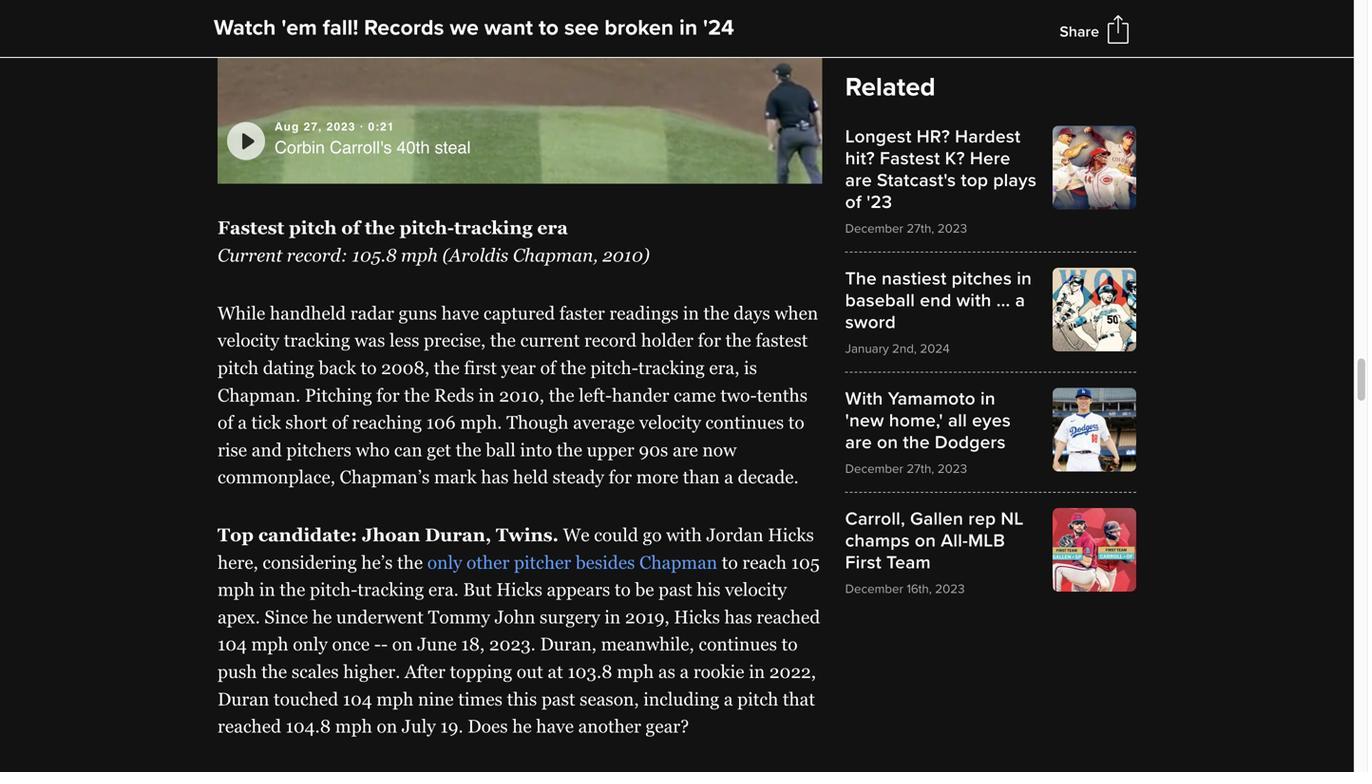 Task type: locate. For each thing, give the bounding box(es) containing it.
reached down duran
[[218, 717, 281, 737]]

era.
[[428, 580, 459, 600]]

twins.
[[496, 525, 559, 545]]

2 horizontal spatial pitch-
[[591, 358, 638, 378]]

1 vertical spatial 27th,
[[907, 461, 935, 477]]

while
[[218, 303, 265, 323]]

the left days
[[704, 303, 729, 323]]

the
[[365, 218, 395, 238], [704, 303, 729, 323], [490, 330, 516, 351], [726, 330, 751, 351], [434, 358, 460, 378], [561, 358, 586, 378], [404, 385, 430, 406], [549, 385, 575, 406], [903, 432, 930, 454], [456, 440, 482, 460], [557, 440, 583, 460], [397, 552, 423, 573], [280, 580, 305, 600], [261, 662, 287, 682]]

hicks up john
[[496, 580, 543, 600]]

top candidate: jhoan duran, twins.
[[218, 525, 559, 545]]

tracking up (aroldis at the left of page
[[454, 218, 533, 238]]

but
[[463, 580, 492, 600]]

in
[[680, 15, 698, 41], [1017, 268, 1032, 290], [683, 303, 699, 323], [479, 385, 495, 406], [981, 388, 996, 410], [259, 580, 275, 600], [605, 607, 621, 628], [749, 662, 765, 682]]

pitching
[[305, 385, 372, 406]]

only up era.
[[427, 552, 462, 573]]

2 vertical spatial pitch
[[738, 689, 779, 710]]

record:
[[287, 245, 348, 266]]

fastest inside fastest pitch of the pitch-tracking era current record: 105.8 mph (aroldis chapman, 2010)
[[218, 218, 284, 238]]

'24
[[703, 15, 734, 41]]

1 horizontal spatial only
[[427, 552, 462, 573]]

2023 inside the carroll, gallen rep nl champs on all-mlb first team december 16th, 2023
[[935, 582, 965, 597]]

1 horizontal spatial pitch
[[289, 218, 337, 238]]

0 vertical spatial 27th,
[[907, 221, 935, 237]]

1 vertical spatial continues
[[699, 635, 777, 655]]

of left '23
[[846, 192, 862, 213]]

of down current
[[540, 358, 556, 378]]

pitch up record:
[[289, 218, 337, 238]]

1 horizontal spatial hicks
[[674, 607, 720, 628]]

in inside with yamamoto in 'new home,' all eyes are on the dodgers december 27th, 2023
[[981, 388, 996, 410]]

he right 'since'
[[312, 607, 332, 628]]

0 horizontal spatial fastest
[[218, 218, 284, 238]]

velocity down the reach on the bottom right
[[725, 580, 787, 600]]

with inside we could go with jordan hicks here, considering he's the
[[666, 525, 702, 545]]

gallen
[[910, 508, 964, 530]]

-
[[374, 635, 381, 655], [381, 635, 388, 655]]

tracking down holder
[[638, 358, 705, 378]]

2023 down top
[[938, 221, 968, 237]]

december down 'new
[[846, 461, 904, 477]]

july
[[402, 717, 436, 737]]

have inside while handheld radar guns have captured faster readings in the days when velocity tracking was less precise, the current record holder for the fastest pitch dating back to 2008, the first year of the pitch-tracking era, is chapman. pitching for the reds in 2010, the left-hander came two-tenths of a tick short of reaching 106 mph. though average velocity continues to rise and pitchers who can get the ball into the upper 90s are now commonplace, chapman's mark has held steady for more than a decade.
[[442, 303, 479, 323]]

that
[[783, 689, 815, 710]]

days
[[734, 303, 770, 323]]

2023 inside with yamamoto in 'new home,' all eyes are on the dodgers december 27th, 2023
[[938, 461, 968, 477]]

pitch- up (aroldis at the left of page
[[400, 218, 454, 238]]

'em
[[282, 15, 317, 41]]

1 vertical spatial have
[[536, 717, 574, 737]]

mph
[[401, 245, 438, 266], [218, 580, 255, 600], [251, 635, 289, 655], [617, 662, 654, 682], [377, 689, 414, 710], [335, 717, 372, 737]]

0 vertical spatial duran,
[[425, 525, 492, 545]]

he down "this"
[[512, 717, 532, 737]]

past
[[659, 580, 693, 600], [542, 689, 575, 710]]

only inside to reach 105 mph in the pitch-tracking era. but hicks appears to be past his velocity apex. since he underwent tommy john surgery in 2019, hicks has reached 104 mph only once -- on june 18, 2023. duran, meanwhile, continues to push the scales higher. after topping out at 103.8 mph as a rookie in 2022, duran touched 104 mph nine times this past season, including a pitch that reached 104.8 mph on july 19. does he have another gear?
[[293, 635, 328, 655]]

of inside fastest pitch of the pitch-tracking era current record: 105.8 mph (aroldis chapman, 2010)
[[341, 218, 360, 238]]

104 down higher.
[[343, 689, 372, 710]]

with
[[957, 290, 992, 312], [666, 525, 702, 545]]

1 vertical spatial velocity
[[639, 413, 701, 433]]

are inside longest hr? hardest hit? fastest k? here are statcast's top plays of '23 december 27th, 2023
[[846, 170, 872, 192]]

velocity inside to reach 105 mph in the pitch-tracking era. but hicks appears to be past his velocity apex. since he underwent tommy john surgery in 2019, hicks has reached 104 mph only once -- on june 18, 2023. duran, meanwhile, continues to push the scales higher. after topping out at 103.8 mph as a rookie in 2022, duran touched 104 mph nine times this past season, including a pitch that reached 104.8 mph on july 19. does he have another gear?
[[725, 580, 787, 600]]

here
[[970, 148, 1011, 170]]

appears
[[547, 580, 610, 600]]

2 horizontal spatial hicks
[[768, 525, 814, 545]]

0 horizontal spatial duran,
[[425, 525, 492, 545]]

pitch inside while handheld radar guns have captured faster readings in the days when velocity tracking was less precise, the current record holder for the fastest pitch dating back to 2008, the first year of the pitch-tracking era, is chapman. pitching for the reds in 2010, the left-hander came two-tenths of a tick short of reaching 106 mph. though average velocity continues to rise and pitchers who can get the ball into the upper 90s are now commonplace, chapman's mark has held steady for more than a decade.
[[218, 358, 259, 378]]

a inside the nastiest pitches in baseball end with ... a sword january 2nd, 2024
[[1016, 290, 1026, 312]]

1 vertical spatial only
[[293, 635, 328, 655]]

mph inside fastest pitch of the pitch-tracking era current record: 105.8 mph (aroldis chapman, 2010)
[[401, 245, 438, 266]]

home,'
[[889, 410, 943, 432]]

who
[[356, 440, 390, 460]]

the nastiest pitches in baseball end with ... a sword element
[[846, 268, 1137, 357]]

27th, down statcast's
[[907, 221, 935, 237]]

past down at
[[542, 689, 575, 710]]

tracking down the handheld
[[284, 330, 350, 351]]

1 horizontal spatial he
[[512, 717, 532, 737]]

era,
[[709, 358, 740, 378]]

have
[[442, 303, 479, 323], [536, 717, 574, 737]]

on left june
[[392, 635, 413, 655]]

for up era,
[[698, 330, 721, 351]]

pitch- down record
[[591, 358, 638, 378]]

of up 105.8
[[341, 218, 360, 238]]

1 horizontal spatial velocity
[[639, 413, 701, 433]]

105
[[791, 552, 820, 573]]

now
[[703, 440, 737, 460]]

106
[[426, 413, 456, 433]]

1 vertical spatial fastest
[[218, 218, 284, 238]]

1 - from the left
[[374, 635, 381, 655]]

fastest up current
[[218, 218, 284, 238]]

share
[[1060, 23, 1100, 41]]

december inside the carroll, gallen rep nl champs on all-mlb first team december 16th, 2023
[[846, 582, 904, 597]]

0 vertical spatial pitch-
[[400, 218, 454, 238]]

1 vertical spatial with
[[666, 525, 702, 545]]

k?
[[945, 148, 965, 170]]

does
[[468, 717, 508, 737]]

continues up 'rookie'
[[699, 635, 777, 655]]

chapman
[[640, 552, 718, 573]]

jordan
[[707, 525, 764, 545]]

pitches
[[952, 268, 1012, 290]]

1 december from the top
[[846, 221, 904, 237]]

- right once
[[374, 635, 381, 655]]

1 horizontal spatial with
[[957, 290, 992, 312]]

0 vertical spatial continues
[[706, 413, 784, 433]]

on left the all-
[[915, 530, 936, 552]]

with yamamoto in 'new home,' all eyes are on the dodgers element
[[846, 388, 1137, 477]]

2 vertical spatial hicks
[[674, 607, 720, 628]]

for down upper
[[609, 467, 632, 488]]

aug 27, 2023 · 0:21 corbin carroll's 40th steal
[[275, 120, 471, 158]]

2023 right 16th,
[[935, 582, 965, 597]]

for up reaching at the left of page
[[376, 385, 400, 406]]

3 december from the top
[[846, 582, 904, 597]]

to left be
[[615, 580, 631, 600]]

0 horizontal spatial past
[[542, 689, 575, 710]]

the up 105.8
[[365, 218, 395, 238]]

fall!
[[323, 15, 359, 41]]

are
[[846, 170, 872, 192], [846, 432, 872, 454], [673, 440, 698, 460]]

hicks up 105
[[768, 525, 814, 545]]

the up steady
[[557, 440, 583, 460]]

1 vertical spatial for
[[376, 385, 400, 406]]

mlb media player group
[[218, 0, 823, 184]]

1 horizontal spatial has
[[725, 607, 752, 628]]

0 horizontal spatial he
[[312, 607, 332, 628]]

1 27th, from the top
[[907, 221, 935, 237]]

see
[[564, 15, 599, 41]]

the up reds
[[434, 358, 460, 378]]

carroll, gallen rep nl champs on all-mlb first team december 16th, 2023
[[846, 508, 1024, 597]]

when
[[775, 303, 819, 323]]

the right he's
[[397, 552, 423, 573]]

on down with at the bottom of page
[[877, 432, 898, 454]]

has up 'rookie'
[[725, 607, 752, 628]]

tracking inside fastest pitch of the pitch-tracking era current record: 105.8 mph (aroldis chapman, 2010)
[[454, 218, 533, 238]]

can
[[394, 440, 423, 460]]

continues down two-
[[706, 413, 784, 433]]

are down longest
[[846, 170, 872, 192]]

continues inside while handheld radar guns have captured faster readings in the days when velocity tracking was less precise, the current record holder for the fastest pitch dating back to 2008, the first year of the pitch-tracking era, is chapman. pitching for the reds in 2010, the left-hander came two-tenths of a tick short of reaching 106 mph. though average velocity continues to rise and pitchers who can get the ball into the upper 90s are now commonplace, chapman's mark has held steady for more than a decade.
[[706, 413, 784, 433]]

longest hr? hardest hit? fastest k? here are statcast's top plays of '23 december 27th, 2023
[[846, 126, 1037, 237]]

90s
[[639, 440, 668, 460]]

2 27th, from the top
[[907, 461, 935, 477]]

2023 left ·
[[327, 120, 356, 134]]

pitch inside fastest pitch of the pitch-tracking era current record: 105.8 mph (aroldis chapman, 2010)
[[289, 218, 337, 238]]

19.
[[440, 717, 463, 737]]

guns
[[399, 303, 437, 323]]

1 horizontal spatial reached
[[757, 607, 820, 628]]

2 vertical spatial december
[[846, 582, 904, 597]]

reached
[[757, 607, 820, 628], [218, 717, 281, 737]]

104 up push
[[218, 635, 247, 655]]

are for 'new
[[846, 432, 872, 454]]

decade.
[[738, 467, 799, 488]]

duran, inside to reach 105 mph in the pitch-tracking era. but hicks appears to be past his velocity apex. since he underwent tommy john surgery in 2019, hicks has reached 104 mph only once -- on june 18, 2023. duran, meanwhile, continues to push the scales higher. after topping out at 103.8 mph as a rookie in 2022, duran touched 104 mph nine times this past season, including a pitch that reached 104.8 mph on july 19. does he have another gear?
[[540, 635, 597, 655]]

(aroldis
[[442, 245, 509, 266]]

tick
[[251, 413, 281, 433]]

pitch left that
[[738, 689, 779, 710]]

in right all
[[981, 388, 996, 410]]

2010,
[[499, 385, 545, 406]]

2 vertical spatial for
[[609, 467, 632, 488]]

he
[[312, 607, 332, 628], [512, 717, 532, 737]]

1 horizontal spatial duran,
[[540, 635, 597, 655]]

2 december from the top
[[846, 461, 904, 477]]

past down chapman
[[659, 580, 693, 600]]

december down first
[[846, 582, 904, 597]]

less
[[390, 330, 419, 351]]

1 horizontal spatial for
[[609, 467, 632, 488]]

watch 'em fall! records we want to see broken in '24
[[214, 15, 734, 41]]

105.8
[[352, 245, 397, 266]]

for
[[698, 330, 721, 351], [376, 385, 400, 406], [609, 467, 632, 488]]

2023 inside aug 27, 2023 · 0:21 corbin carroll's 40th steal
[[327, 120, 356, 134]]

0 horizontal spatial pitch-
[[310, 580, 358, 600]]

0 vertical spatial have
[[442, 303, 479, 323]]

0 horizontal spatial hicks
[[496, 580, 543, 600]]

2 horizontal spatial for
[[698, 330, 721, 351]]

1 vertical spatial he
[[512, 717, 532, 737]]

fastest left k?
[[880, 148, 940, 170]]

0 horizontal spatial for
[[376, 385, 400, 406]]

0 vertical spatial for
[[698, 330, 721, 351]]

0 horizontal spatial only
[[293, 635, 328, 655]]

1 horizontal spatial past
[[659, 580, 693, 600]]

1 vertical spatial december
[[846, 461, 904, 477]]

1 vertical spatial 104
[[343, 689, 372, 710]]

another
[[578, 717, 641, 737]]

2 vertical spatial velocity
[[725, 580, 787, 600]]

0 vertical spatial pitch
[[289, 218, 337, 238]]

to
[[539, 15, 559, 41], [361, 358, 377, 378], [789, 413, 805, 433], [722, 552, 738, 573], [615, 580, 631, 600], [782, 635, 798, 655]]

40th
[[397, 138, 430, 158]]

are inside with yamamoto in 'new home,' all eyes are on the dodgers december 27th, 2023
[[846, 432, 872, 454]]

december inside with yamamoto in 'new home,' all eyes are on the dodgers december 27th, 2023
[[846, 461, 904, 477]]

has down ball
[[481, 467, 509, 488]]

0 vertical spatial hicks
[[768, 525, 814, 545]]

pitch inside to reach 105 mph in the pitch-tracking era. but hicks appears to be past his velocity apex. since he underwent tommy john surgery in 2019, hicks has reached 104 mph only once -- on june 18, 2023. duran, meanwhile, continues to push the scales higher. after topping out at 103.8 mph as a rookie in 2022, duran touched 104 mph nine times this past season, including a pitch that reached 104.8 mph on july 19. does he have another gear?
[[738, 689, 779, 710]]

since
[[265, 607, 308, 628]]

handheld
[[270, 303, 346, 323]]

2 horizontal spatial pitch
[[738, 689, 779, 710]]

velocity up 90s
[[639, 413, 701, 433]]

tracking inside to reach 105 mph in the pitch-tracking era. but hicks appears to be past his velocity apex. since he underwent tommy john surgery in 2019, hicks has reached 104 mph only once -- on june 18, 2023. duran, meanwhile, continues to push the scales higher. after topping out at 103.8 mph as a rookie in 2022, duran touched 104 mph nine times this past season, including a pitch that reached 104.8 mph on july 19. does he have another gear?
[[358, 580, 424, 600]]

pitch
[[289, 218, 337, 238], [218, 358, 259, 378], [738, 689, 779, 710]]

pitch-
[[400, 218, 454, 238], [591, 358, 638, 378], [310, 580, 358, 600]]

1 horizontal spatial fastest
[[880, 148, 940, 170]]

0 horizontal spatial velocity
[[218, 330, 279, 351]]

1 horizontal spatial 104
[[343, 689, 372, 710]]

mph right 105.8
[[401, 245, 438, 266]]

tracking up underwent
[[358, 580, 424, 600]]

the down yamamoto
[[903, 432, 930, 454]]

june
[[417, 635, 457, 655]]

0 vertical spatial reached
[[757, 607, 820, 628]]

1 vertical spatial past
[[542, 689, 575, 710]]

a right ...
[[1016, 290, 1026, 312]]

hicks
[[768, 525, 814, 545], [496, 580, 543, 600], [674, 607, 720, 628]]

1 vertical spatial pitch-
[[591, 358, 638, 378]]

27th, inside with yamamoto in 'new home,' all eyes are on the dodgers december 27th, 2023
[[907, 461, 935, 477]]

precise,
[[424, 330, 486, 351]]

velocity down while
[[218, 330, 279, 351]]

2 horizontal spatial velocity
[[725, 580, 787, 600]]

velocity
[[218, 330, 279, 351], [639, 413, 701, 433], [725, 580, 787, 600]]

have down "this"
[[536, 717, 574, 737]]

0 vertical spatial fastest
[[880, 148, 940, 170]]

0 vertical spatial 104
[[218, 635, 247, 655]]

0 horizontal spatial pitch
[[218, 358, 259, 378]]

on inside the carroll, gallen rep nl champs on all-mlb first team december 16th, 2023
[[915, 530, 936, 552]]

though
[[507, 413, 569, 433]]

1 horizontal spatial pitch-
[[400, 218, 454, 238]]

1 vertical spatial duran,
[[540, 635, 597, 655]]

in up 'since'
[[259, 580, 275, 600]]

0 horizontal spatial has
[[481, 467, 509, 488]]

the up is
[[726, 330, 751, 351]]

in up holder
[[683, 303, 699, 323]]

pitch- down considering
[[310, 580, 358, 600]]

are up than
[[673, 440, 698, 460]]

reached up 2022,
[[757, 607, 820, 628]]

27th, inside longest hr? hardest hit? fastest k? here are statcast's top plays of '23 december 27th, 2023
[[907, 221, 935, 237]]

with up chapman
[[666, 525, 702, 545]]

duran, up other
[[425, 525, 492, 545]]

reds
[[434, 385, 474, 406]]

- down underwent
[[381, 635, 388, 655]]

captured
[[484, 303, 555, 323]]

with left ...
[[957, 290, 992, 312]]

longest hr? hardest hit? fastest k? here are statcast's top plays of '23 element
[[846, 126, 1137, 237]]

1 vertical spatial pitch
[[218, 358, 259, 378]]

duran, down surgery
[[540, 635, 597, 655]]

1 horizontal spatial have
[[536, 717, 574, 737]]

john
[[495, 607, 535, 628]]

as
[[659, 662, 676, 682]]

0 horizontal spatial reached
[[218, 717, 281, 737]]

are down with at the bottom of page
[[846, 432, 872, 454]]

in right ...
[[1017, 268, 1032, 290]]

the left left-
[[549, 385, 575, 406]]

0 vertical spatial december
[[846, 221, 904, 237]]

27th, down home,' at bottom
[[907, 461, 935, 477]]

pitch up chapman.
[[218, 358, 259, 378]]

ball
[[486, 440, 516, 460]]

0 vertical spatial has
[[481, 467, 509, 488]]

2023 down dodgers
[[938, 461, 968, 477]]

mark
[[434, 467, 477, 488]]

want
[[484, 15, 533, 41]]

the inside with yamamoto in 'new home,' all eyes are on the dodgers december 27th, 2023
[[903, 432, 930, 454]]

only up scales
[[293, 635, 328, 655]]

in inside the nastiest pitches in baseball end with ... a sword january 2nd, 2024
[[1017, 268, 1032, 290]]

all
[[948, 410, 967, 432]]

0 horizontal spatial have
[[442, 303, 479, 323]]

a
[[1016, 290, 1026, 312], [238, 413, 247, 433], [724, 467, 734, 488], [680, 662, 689, 682], [724, 689, 733, 710]]

0 horizontal spatial with
[[666, 525, 702, 545]]

once
[[332, 635, 370, 655]]

the right push
[[261, 662, 287, 682]]

have up precise,
[[442, 303, 479, 323]]

2008,
[[381, 358, 430, 378]]

0 vertical spatial with
[[957, 290, 992, 312]]

2 vertical spatial pitch-
[[310, 580, 358, 600]]

came
[[674, 385, 716, 406]]

0 horizontal spatial 104
[[218, 635, 247, 655]]

1 vertical spatial has
[[725, 607, 752, 628]]



Task type: describe. For each thing, give the bounding box(es) containing it.
season,
[[580, 689, 639, 710]]

1 vertical spatial hicks
[[496, 580, 543, 600]]

the inside fastest pitch of the pitch-tracking era current record: 105.8 mph (aroldis chapman, 2010)
[[365, 218, 395, 238]]

commonplace,
[[218, 467, 335, 488]]

average
[[573, 413, 635, 433]]

jhoan
[[362, 525, 420, 545]]

carroll, gallen rep nl champs on all-mlb first team element
[[846, 508, 1137, 597]]

a down 'rookie'
[[724, 689, 733, 710]]

end
[[920, 290, 952, 312]]

has inside to reach 105 mph in the pitch-tracking era. but hicks appears to be past his velocity apex. since he underwent tommy john surgery in 2019, hicks has reached 104 mph only once -- on june 18, 2023. duran, meanwhile, continues to push the scales higher. after topping out at 103.8 mph as a rookie in 2022, duran touched 104 mph nine times this past season, including a pitch that reached 104.8 mph on july 19. does he have another gear?
[[725, 607, 752, 628]]

nl
[[1001, 508, 1024, 530]]

record
[[584, 330, 637, 351]]

his
[[697, 580, 721, 600]]

of inside longest hr? hardest hit? fastest k? here are statcast's top plays of '23 december 27th, 2023
[[846, 192, 862, 213]]

higher.
[[343, 662, 400, 682]]

current
[[520, 330, 580, 351]]

pitch- inside while handheld radar guns have captured faster readings in the days when velocity tracking was less precise, the current record holder for the fastest pitch dating back to 2008, the first year of the pitch-tracking era, is chapman. pitching for the reds in 2010, the left-hander came two-tenths of a tick short of reaching 106 mph. though average velocity continues to rise and pitchers who can get the ball into the upper 90s are now commonplace, chapman's mark has held steady for more than a decade.
[[591, 358, 638, 378]]

december inside longest hr? hardest hit? fastest k? here are statcast's top plays of '23 december 27th, 2023
[[846, 221, 904, 237]]

104.8
[[286, 717, 331, 737]]

than
[[683, 467, 720, 488]]

with inside the nastiest pitches in baseball end with ... a sword january 2nd, 2024
[[957, 290, 992, 312]]

at
[[548, 662, 563, 682]]

continues inside to reach 105 mph in the pitch-tracking era. but hicks appears to be past his velocity apex. since he underwent tommy john surgery in 2019, hicks has reached 104 mph only once -- on june 18, 2023. duran, meanwhile, continues to push the scales higher. after topping out at 103.8 mph as a rookie in 2022, duran touched 104 mph nine times this past season, including a pitch that reached 104.8 mph on july 19. does he have another gear?
[[699, 635, 777, 655]]

sword
[[846, 312, 896, 334]]

a right than
[[724, 467, 734, 488]]

watch
[[214, 15, 276, 41]]

broken
[[605, 15, 674, 41]]

0 vertical spatial velocity
[[218, 330, 279, 351]]

on left july
[[377, 717, 397, 737]]

mph down 'since'
[[251, 635, 289, 655]]

chapman's
[[340, 467, 430, 488]]

the up left-
[[561, 358, 586, 378]]

in left 2022,
[[749, 662, 765, 682]]

after
[[405, 662, 446, 682]]

into
[[520, 440, 552, 460]]

only other pitcher besides chapman
[[427, 552, 718, 573]]

was
[[355, 330, 385, 351]]

mph down higher.
[[377, 689, 414, 710]]

hicks inside we could go with jordan hicks here, considering he's the
[[768, 525, 814, 545]]

chapman,
[[513, 245, 598, 266]]

mph right '104.8'
[[335, 717, 372, 737]]

to down was
[[361, 358, 377, 378]]

short
[[286, 413, 328, 433]]

mph down meanwhile,
[[617, 662, 654, 682]]

to down jordan
[[722, 552, 738, 573]]

chapman.
[[218, 385, 301, 406]]

to up 2022,
[[782, 635, 798, 655]]

pitchers
[[286, 440, 352, 460]]

meanwhile,
[[601, 635, 694, 655]]

fastest inside longest hr? hardest hit? fastest k? here are statcast's top plays of '23 december 27th, 2023
[[880, 148, 940, 170]]

hander
[[612, 385, 670, 406]]

tommy
[[428, 607, 490, 628]]

longest
[[846, 126, 912, 148]]

to down the tenths
[[789, 413, 805, 433]]

pitch- inside to reach 105 mph in the pitch-tracking era. but hicks appears to be past his velocity apex. since he underwent tommy john surgery in 2019, hicks has reached 104 mph only once -- on june 18, 2023. duran, meanwhile, continues to push the scales higher. after topping out at 103.8 mph as a rookie in 2022, duran touched 104 mph nine times this past season, including a pitch that reached 104.8 mph on july 19. does he have another gear?
[[310, 580, 358, 600]]

top
[[961, 170, 989, 192]]

to reach 105 mph in the pitch-tracking era. but hicks appears to be past his velocity apex. since he underwent tommy john surgery in 2019, hicks has reached 104 mph only once -- on june 18, 2023. duran, meanwhile, continues to push the scales higher. after topping out at 103.8 mph as a rookie in 2022, duran touched 104 mph nine times this past season, including a pitch that reached 104.8 mph on july 19. does he have another gear?
[[218, 552, 820, 737]]

plays
[[993, 170, 1037, 192]]

2019,
[[625, 607, 670, 628]]

has inside while handheld radar guns have captured faster readings in the days when velocity tracking was less precise, the current record holder for the fastest pitch dating back to 2008, the first year of the pitch-tracking era, is chapman. pitching for the reds in 2010, the left-hander came two-tenths of a tick short of reaching 106 mph. though average velocity continues to rise and pitchers who can get the ball into the upper 90s are now commonplace, chapman's mark has held steady for more than a decade.
[[481, 467, 509, 488]]

steal
[[435, 138, 471, 158]]

of down pitching
[[332, 413, 348, 433]]

holder
[[641, 330, 694, 351]]

team
[[887, 552, 931, 574]]

aug
[[275, 120, 300, 134]]

yamamoto
[[888, 388, 976, 410]]

with
[[846, 388, 883, 410]]

2 - from the left
[[381, 635, 388, 655]]

2023.
[[489, 635, 536, 655]]

all-
[[941, 530, 968, 552]]

in up the mph.
[[479, 385, 495, 406]]

besides
[[576, 552, 635, 573]]

readings
[[610, 303, 679, 323]]

we
[[563, 525, 590, 545]]

apex.
[[218, 607, 260, 628]]

the up 'since'
[[280, 580, 305, 600]]

we could go with jordan hicks here, considering he's the
[[218, 525, 814, 573]]

candidate:
[[258, 525, 357, 545]]

'23
[[867, 192, 893, 213]]

champs
[[846, 530, 910, 552]]

'new
[[846, 410, 884, 432]]

only other pitcher besides chapman link
[[427, 552, 718, 573]]

a left tick
[[238, 413, 247, 433]]

held
[[513, 467, 548, 488]]

and
[[252, 440, 282, 460]]

push
[[218, 662, 257, 682]]

to left see
[[539, 15, 559, 41]]

he's
[[361, 552, 393, 573]]

corbin
[[275, 138, 325, 158]]

1 vertical spatial reached
[[218, 717, 281, 737]]

0 vertical spatial past
[[659, 580, 693, 600]]

be
[[635, 580, 654, 600]]

we
[[450, 15, 479, 41]]

have inside to reach 105 mph in the pitch-tracking era. but hicks appears to be past his velocity apex. since he underwent tommy john surgery in 2019, hicks has reached 104 mph only once -- on june 18, 2023. duran, meanwhile, continues to push the scales higher. after topping out at 103.8 mph as a rookie in 2022, duran touched 104 mph nine times this past season, including a pitch that reached 104.8 mph on july 19. does he have another gear?
[[536, 717, 574, 737]]

with yamamoto in 'new home,' all eyes are on the dodgers december 27th, 2023
[[846, 388, 1011, 477]]

the down the 2008,
[[404, 385, 430, 406]]

fastest pitch of the pitch-tracking era current record: 105.8 mph (aroldis chapman, 2010)
[[218, 218, 650, 266]]

18,
[[461, 635, 485, 655]]

0 vertical spatial only
[[427, 552, 462, 573]]

other
[[467, 552, 510, 573]]

of up rise
[[218, 413, 233, 433]]

rep
[[969, 508, 996, 530]]

the right get
[[456, 440, 482, 460]]

2023 inside longest hr? hardest hit? fastest k? here are statcast's top plays of '23 december 27th, 2023
[[938, 221, 968, 237]]

mph down 'here,' on the left of the page
[[218, 580, 255, 600]]

reaching
[[352, 413, 422, 433]]

0 vertical spatial he
[[312, 607, 332, 628]]

left-
[[579, 385, 612, 406]]

are inside while handheld radar guns have captured faster readings in the days when velocity tracking was less precise, the current record holder for the fastest pitch dating back to 2008, the first year of the pitch-tracking era, is chapman. pitching for the reds in 2010, the left-hander came two-tenths of a tick short of reaching 106 mph. though average velocity continues to rise and pitchers who can get the ball into the upper 90s are now commonplace, chapman's mark has held steady for more than a decade.
[[673, 440, 698, 460]]

the up year
[[490, 330, 516, 351]]

is
[[744, 358, 757, 378]]

two-
[[721, 385, 757, 406]]

are for hit?
[[846, 170, 872, 192]]

share button
[[1060, 23, 1100, 41]]

pitch- inside fastest pitch of the pitch-tracking era current record: 105.8 mph (aroldis chapman, 2010)
[[400, 218, 454, 238]]

underwent
[[336, 607, 424, 628]]

nastiest
[[882, 268, 947, 290]]

considering
[[263, 552, 357, 573]]

in left '24
[[680, 15, 698, 41]]

a right as
[[680, 662, 689, 682]]

hr?
[[917, 126, 950, 148]]

radar
[[350, 303, 394, 323]]

on inside with yamamoto in 'new home,' all eyes are on the dodgers december 27th, 2023
[[877, 432, 898, 454]]

year
[[501, 358, 536, 378]]

the nastiest pitches in baseball end with ... a sword january 2nd, 2024
[[846, 268, 1032, 357]]

the inside we could go with jordan hicks here, considering he's the
[[397, 552, 423, 573]]

eyes
[[972, 410, 1011, 432]]

tenths
[[757, 385, 808, 406]]

first
[[846, 552, 882, 574]]

could
[[594, 525, 639, 545]]

in left 2019,
[[605, 607, 621, 628]]



Task type: vqa. For each thing, say whether or not it's contained in the screenshot.
higher.
yes



